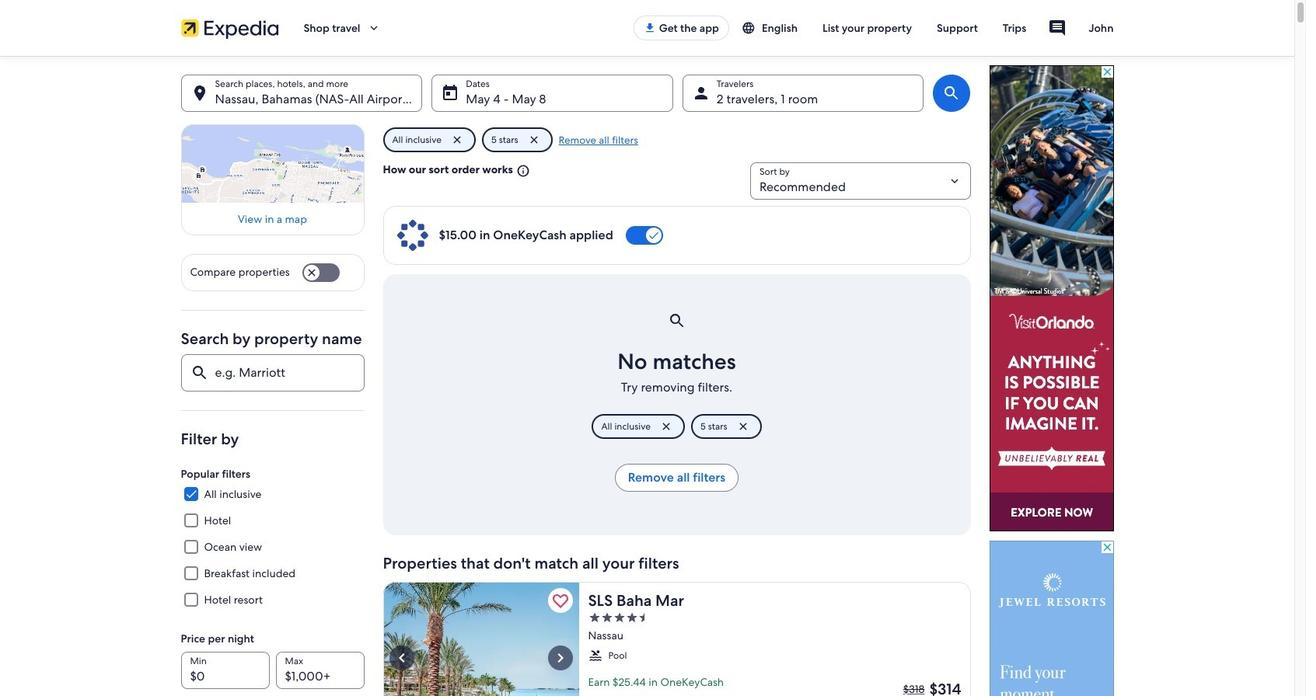 Task type: describe. For each thing, give the bounding box(es) containing it.
directional image
[[638, 612, 650, 624]]

xsmall image
[[601, 612, 613, 624]]

1 vertical spatial small image
[[513, 164, 530, 178]]

outdoor pool image
[[383, 582, 579, 697]]

show previous image for sls baha mar image
[[392, 649, 411, 668]]

$1,000 and above, Maximum, Price per night text field
[[276, 652, 364, 690]]

2 xsmall image from the left
[[613, 612, 625, 624]]

expedia logo image
[[181, 17, 279, 39]]

static map image image
[[181, 124, 364, 203]]

1 xsmall image from the left
[[588, 612, 601, 624]]

trailing image
[[367, 21, 381, 35]]



Task type: vqa. For each thing, say whether or not it's contained in the screenshot.
top Tab List
no



Task type: locate. For each thing, give the bounding box(es) containing it.
3 xsmall image from the left
[[625, 612, 638, 624]]

one key blue tier image
[[395, 218, 430, 253]]

small image
[[588, 649, 602, 663]]

exterior image
[[579, 582, 775, 697]]

xsmall image left the directional icon
[[613, 612, 625, 624]]

0 vertical spatial small image
[[742, 21, 762, 35]]

$0, Minimum, Price per night text field
[[181, 652, 269, 690]]

0 horizontal spatial small image
[[513, 164, 530, 178]]

show next image for sls baha mar image
[[551, 649, 569, 668]]

xsmall image up small icon
[[588, 612, 601, 624]]

xsmall image right xsmall image
[[625, 612, 638, 624]]

communication center icon image
[[1048, 19, 1067, 37]]

xsmall image
[[588, 612, 601, 624], [613, 612, 625, 624], [625, 612, 638, 624]]

download the app button image
[[643, 22, 656, 34]]

search image
[[943, 84, 961, 103]]

small image
[[742, 21, 762, 35], [513, 164, 530, 178]]

1 horizontal spatial small image
[[742, 21, 762, 35]]



